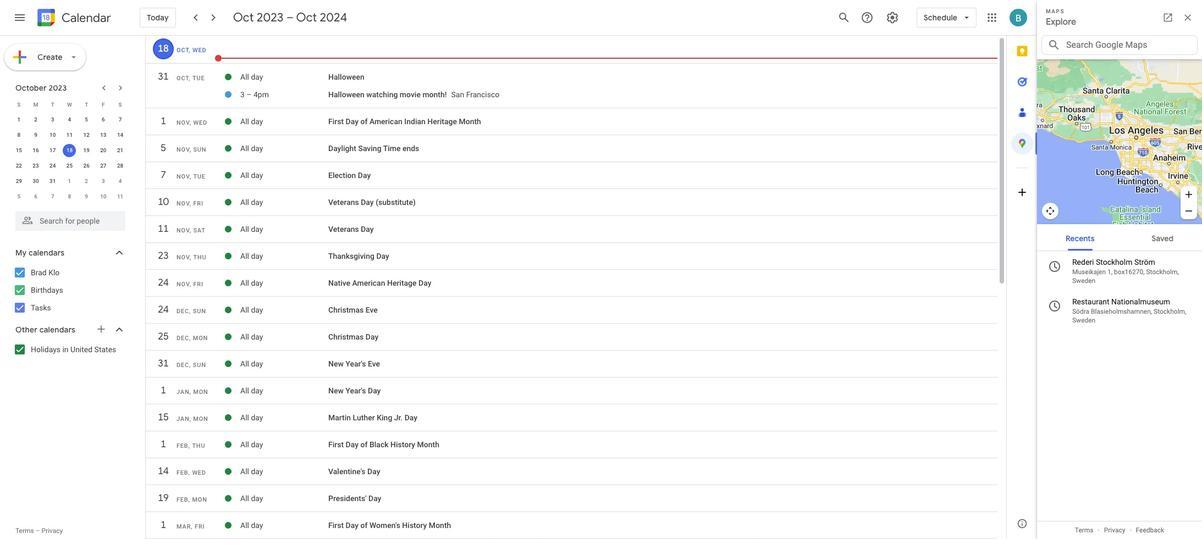 Task type: vqa. For each thing, say whether or not it's contained in the screenshot.


Task type: describe. For each thing, give the bounding box(es) containing it.
7 link
[[154, 166, 173, 185]]

day for election day
[[251, 171, 263, 180]]

day for veterans day
[[361, 225, 374, 234]]

christmas for 24
[[328, 306, 364, 315]]

17
[[50, 147, 56, 154]]

, for thanksgiving day
[[190, 254, 191, 261]]

francisco
[[466, 90, 500, 99]]

halloween for halloween watching movie month! san francisco
[[328, 90, 365, 99]]

day for veterans day
[[251, 225, 263, 234]]

29
[[16, 178, 22, 184]]

31 inside row
[[50, 178, 56, 184]]

25 element
[[63, 160, 76, 173]]

5 row
[[146, 139, 998, 164]]

15 for 15 element
[[16, 147, 22, 154]]

row containing 29
[[10, 174, 129, 189]]

30
[[33, 178, 39, 184]]

7 for 7 link
[[160, 169, 166, 182]]

american inside 24 row
[[352, 279, 385, 288]]

all day cell for first day of black history month
[[240, 436, 328, 454]]

all day for christmas eve
[[240, 306, 263, 315]]

1 horizontal spatial 7
[[119, 117, 122, 123]]

first day of black history month
[[328, 441, 440, 450]]

history for women's
[[402, 522, 427, 530]]

all day for christmas day
[[240, 333, 263, 342]]

2 31 row from the top
[[146, 354, 998, 380]]

october 2023
[[15, 83, 67, 93]]

10 element
[[46, 129, 59, 142]]

indian
[[405, 117, 426, 126]]

all for first day of women's history month
[[240, 522, 249, 530]]

18 row group
[[146, 39, 998, 64]]

1 for first day of black history month
[[160, 439, 166, 451]]

4pm
[[254, 90, 269, 99]]

day for new year's eve
[[251, 360, 263, 369]]

all day cell for daylight saving time ends
[[240, 140, 328, 157]]

san
[[451, 90, 464, 99]]

row containing 5
[[10, 189, 129, 205]]

31 row group
[[146, 67, 998, 108]]

all day for presidents' day
[[240, 495, 263, 503]]

day for first day of women's history month
[[346, 522, 359, 530]]

14 link
[[154, 462, 173, 482]]

3 for november 3 element
[[102, 178, 105, 184]]

1 vertical spatial 6
[[34, 194, 37, 200]]

holidays in united states
[[31, 346, 116, 354]]

nov , sat
[[177, 227, 206, 234]]

oct 2023 – oct 2024
[[233, 10, 348, 25]]

, for first day of women's history month
[[191, 524, 193, 531]]

25 for 25 element
[[66, 163, 73, 169]]

nov , tue
[[177, 173, 206, 180]]

november 11 element
[[114, 190, 127, 204]]

mon for 19
[[192, 497, 207, 504]]

day for first day of black history month
[[346, 441, 359, 450]]

mon for 15
[[193, 416, 208, 423]]

4 1 row from the top
[[146, 516, 998, 540]]

26
[[83, 163, 90, 169]]

row containing 22
[[10, 158, 129, 174]]

10 link
[[154, 193, 173, 212]]

schedule
[[924, 13, 958, 23]]

1 horizontal spatial 6
[[102, 117, 105, 123]]

19 element
[[80, 144, 93, 157]]

november 9 element
[[80, 190, 93, 204]]

Search for people text field
[[22, 211, 119, 231]]

all for presidents' day
[[240, 495, 249, 503]]

terms – privacy
[[15, 528, 63, 535]]

1 t from the left
[[51, 102, 54, 108]]

feb , mon
[[177, 497, 207, 504]]

veterans day (substitute)
[[328, 198, 416, 207]]

nov for 7
[[177, 173, 190, 180]]

all day for halloween
[[240, 73, 263, 81]]

dec for 25
[[177, 335, 189, 342]]

oct , wed
[[177, 47, 207, 54]]

of for american
[[361, 117, 368, 126]]

history for black
[[391, 441, 415, 450]]

1 up 15 element
[[17, 117, 20, 123]]

first day of women's history month button
[[328, 522, 451, 530]]

daylight saving time ends
[[328, 144, 419, 153]]

all day for native american heritage day
[[240, 279, 263, 288]]

24 link for christmas
[[154, 300, 173, 320]]

2 24 row from the top
[[146, 300, 998, 326]]

day inside 24 row
[[419, 279, 432, 288]]

oct for oct , wed
[[177, 47, 189, 54]]

2024
[[320, 10, 348, 25]]

23 for 23 element
[[33, 163, 39, 169]]

first day of american indian heritage month
[[328, 117, 481, 126]]

day for thanksgiving day
[[377, 252, 389, 261]]

31 for halloween
[[157, 70, 168, 83]]

thanksgiving
[[328, 252, 375, 261]]

saving
[[358, 144, 382, 153]]

create button
[[4, 44, 86, 70]]

13
[[100, 132, 106, 138]]

14 row
[[146, 462, 998, 487]]

king
[[377, 414, 392, 423]]

presidents' day button
[[328, 495, 382, 503]]

nov , fri for 10
[[177, 200, 203, 207]]

0 horizontal spatial 4
[[68, 117, 71, 123]]

calendars for other calendars
[[39, 325, 75, 335]]

24 element
[[46, 160, 59, 173]]

1 for first day of women's history month
[[160, 519, 166, 532]]

my calendars button
[[2, 244, 136, 262]]

, for christmas eve
[[189, 308, 191, 315]]

25 link
[[154, 327, 173, 347]]

2023 for october
[[49, 83, 67, 93]]

new for 31
[[328, 360, 344, 369]]

in
[[62, 346, 69, 354]]

ends
[[403, 144, 419, 153]]

terms
[[15, 528, 34, 535]]

october
[[15, 83, 47, 93]]

luther
[[353, 414, 375, 423]]

all day for first day of american indian heritage month
[[240, 117, 263, 126]]

wed for 14
[[192, 470, 206, 477]]

election day
[[328, 171, 371, 180]]

22
[[16, 163, 22, 169]]

11 element
[[63, 129, 76, 142]]

w
[[67, 102, 72, 108]]

feb , wed
[[177, 470, 206, 477]]

0 vertical spatial month
[[459, 117, 481, 126]]

eve inside 31 row
[[368, 360, 380, 369]]

daylight
[[328, 144, 357, 153]]

1 horizontal spatial 5
[[85, 117, 88, 123]]

all day cell for valentine's day
[[240, 463, 328, 481]]

thanksgiving day
[[328, 252, 389, 261]]

31 link for halloween
[[154, 67, 173, 87]]

row containing 15
[[10, 143, 129, 158]]

5 for 5 link
[[160, 142, 166, 155]]

11 for 11 link
[[157, 223, 168, 235]]

all day for thanksgiving day
[[240, 252, 263, 261]]

schedule button
[[917, 4, 977, 31]]

day for presidents' day
[[369, 495, 382, 503]]

thu for 1
[[192, 443, 205, 450]]

28 element
[[114, 160, 127, 173]]

1 for first day of american indian heritage month
[[160, 115, 166, 128]]

3 – 4pm
[[240, 90, 269, 99]]

1 link for first day of american indian heritage month
[[154, 112, 173, 131]]

first for first day of women's history month
[[328, 522, 344, 530]]

oct , tue
[[177, 75, 205, 82]]

my
[[15, 248, 27, 258]]

today button
[[140, 4, 176, 31]]

black
[[370, 441, 389, 450]]

24 inside row
[[50, 163, 56, 169]]

15 link
[[154, 408, 173, 428]]

18 link
[[154, 39, 173, 59]]

veterans day
[[328, 225, 374, 234]]

13 element
[[97, 129, 110, 142]]

martin
[[328, 414, 351, 423]]

mar
[[177, 524, 191, 531]]

november 2 element
[[80, 175, 93, 188]]

row group containing 1
[[10, 112, 129, 205]]

election day button
[[328, 171, 371, 180]]

all for first day of black history month
[[240, 441, 249, 450]]

sun for 24
[[193, 308, 206, 315]]

wed for 18
[[193, 47, 207, 54]]

all for daylight saving time ends
[[240, 144, 249, 153]]

birthdays
[[31, 286, 63, 295]]

martin luther king jr. day
[[328, 414, 418, 423]]

first day of american indian heritage month button
[[328, 117, 481, 126]]

30 element
[[29, 175, 42, 188]]

, for first day of american indian heritage month
[[190, 119, 191, 127]]

1 horizontal spatial 4
[[119, 178, 122, 184]]

22 element
[[12, 160, 25, 173]]

native american heritage day
[[328, 279, 432, 288]]

8 inside "element"
[[68, 194, 71, 200]]

1 horizontal spatial 9
[[85, 194, 88, 200]]

wed for 1
[[193, 119, 207, 127]]

movie
[[400, 90, 421, 99]]

today
[[147, 13, 169, 23]]

klo
[[49, 268, 60, 277]]

november 7 element
[[46, 190, 59, 204]]

row containing 1
[[10, 112, 129, 128]]

, for new year's day
[[190, 389, 191, 396]]

first day of black history month button
[[328, 441, 440, 450]]

day for christmas day
[[251, 333, 263, 342]]

2 s from the left
[[119, 102, 122, 108]]

all day cell for veterans day
[[240, 221, 328, 238]]

1 vertical spatial 3
[[51, 117, 54, 123]]

terms link
[[15, 528, 34, 535]]

valentine's day button
[[328, 468, 380, 476]]

side panel section
[[1007, 36, 1038, 540]]

october 2023 grid
[[10, 97, 129, 205]]

3 – 4pm cell
[[240, 86, 328, 103]]

all day for veterans day
[[240, 225, 263, 234]]

1 s from the left
[[17, 102, 21, 108]]

november 8 element
[[63, 190, 76, 204]]

1 31 row from the top
[[146, 67, 998, 92]]

my calendars
[[15, 248, 65, 258]]

nov , wed
[[177, 119, 207, 127]]

all for halloween
[[240, 73, 249, 81]]

2023 for oct
[[257, 10, 284, 25]]

11 row
[[146, 220, 998, 245]]

day for christmas eve
[[251, 306, 263, 315]]

valentine's
[[328, 468, 366, 476]]

new year's eve
[[328, 360, 380, 369]]

18 for '18, today' element in the top left of the page
[[66, 147, 73, 154]]

7 row
[[146, 166, 998, 191]]

, for presidents' day
[[189, 497, 190, 504]]

3 for 3 – 4pm
[[240, 90, 245, 99]]

native
[[328, 279, 351, 288]]

16 element
[[29, 144, 42, 157]]

sat
[[193, 227, 206, 234]]

heritage inside 24 row
[[387, 279, 417, 288]]

, for veterans day (substitute)
[[190, 200, 191, 207]]

11 for november 11 element
[[117, 194, 123, 200]]

23 link
[[154, 246, 173, 266]]



Task type: locate. For each thing, give the bounding box(es) containing it.
18, today element
[[63, 144, 76, 157]]

0 vertical spatial –
[[286, 10, 294, 25]]

fri down nov , thu
[[193, 281, 203, 288]]

calendar element
[[35, 7, 111, 31]]

mon down 'feb , wed'
[[192, 497, 207, 504]]

sun down nov , wed
[[193, 146, 207, 154]]

2 horizontal spatial 3
[[240, 90, 245, 99]]

1 vertical spatial feb
[[177, 470, 189, 477]]

9 all day cell from the top
[[240, 302, 328, 319]]

sun up dec , mon
[[193, 308, 206, 315]]

tue down nov , sun
[[193, 173, 206, 180]]

veterans for 10
[[328, 198, 359, 207]]

all for christmas eve
[[240, 306, 249, 315]]

christmas
[[328, 306, 364, 315], [328, 333, 364, 342]]

sun down dec , mon
[[193, 362, 206, 369]]

2 row from the top
[[10, 112, 129, 128]]

0 horizontal spatial 19
[[83, 147, 90, 154]]

15 up 22
[[16, 147, 22, 154]]

mon up feb , thu
[[193, 416, 208, 423]]

0 vertical spatial 15
[[16, 147, 22, 154]]

american down halloween watching movie month! button
[[370, 117, 403, 126]]

15 row
[[146, 408, 998, 434]]

10 inside 10 link
[[157, 196, 168, 209]]

1 row up 15 row
[[146, 381, 998, 407]]

heritage right 'indian'
[[428, 117, 457, 126]]

19 row
[[146, 489, 998, 514]]

2 24 link from the top
[[154, 300, 173, 320]]

nov
[[177, 119, 190, 127], [177, 146, 190, 154], [177, 173, 190, 180], [177, 200, 190, 207], [177, 227, 190, 234], [177, 254, 190, 261], [177, 281, 190, 288]]

privacy link
[[42, 528, 63, 535]]

nov inside 23 row
[[177, 254, 190, 261]]

1 vertical spatial american
[[352, 279, 385, 288]]

grid
[[146, 36, 998, 540]]

day inside 15 row
[[251, 414, 263, 423]]

1 day from the top
[[251, 73, 263, 81]]

create
[[37, 52, 63, 62]]

31 link inside 31 row group
[[154, 67, 173, 87]]

8 all from the top
[[240, 279, 249, 288]]

11 down 10 link
[[157, 223, 168, 235]]

jan inside 15 row
[[177, 416, 190, 423]]

18 left oct , wed at top left
[[157, 42, 168, 55]]

1 horizontal spatial s
[[119, 102, 122, 108]]

all inside 25 row
[[240, 333, 249, 342]]

main drawer image
[[13, 11, 26, 24]]

1 row up 5 row
[[146, 112, 998, 137]]

daylight saving time ends button
[[328, 144, 419, 153]]

24 for native
[[157, 277, 168, 289]]

0 vertical spatial 6
[[102, 117, 105, 123]]

dec inside 25 row
[[177, 335, 189, 342]]

united
[[70, 346, 93, 354]]

day inside 25 row
[[366, 333, 379, 342]]

4 down 28 element at left top
[[119, 178, 122, 184]]

first for first day of black history month
[[328, 441, 344, 450]]

halloween inside "cell"
[[328, 90, 365, 99]]

0 vertical spatial fri
[[193, 200, 203, 207]]

24 link for native
[[154, 273, 173, 293]]

year's
[[346, 360, 366, 369], [346, 387, 366, 396]]

1 feb from the top
[[177, 443, 189, 450]]

3 left 4pm
[[240, 90, 245, 99]]

2 vertical spatial 11
[[157, 223, 168, 235]]

native american heritage day button
[[328, 279, 432, 288]]

other
[[15, 325, 37, 335]]

10 row
[[146, 193, 998, 218]]

month for first day of women's history month
[[429, 522, 451, 530]]

1 vertical spatial 2
[[85, 178, 88, 184]]

, inside 18 row group
[[189, 47, 191, 54]]

4 all from the top
[[240, 171, 249, 180]]

1 up 15 link
[[160, 385, 166, 397]]

, inside 15 row
[[190, 416, 191, 423]]

dec , mon
[[177, 335, 208, 342]]

17 all from the top
[[240, 522, 249, 530]]

, for new year's eve
[[189, 362, 191, 369]]

dec , sun down dec , mon
[[177, 362, 206, 369]]

7 nov from the top
[[177, 281, 190, 288]]

3 all day from the top
[[240, 144, 263, 153]]

2 all day from the top
[[240, 117, 263, 126]]

privacy
[[42, 528, 63, 535]]

nov down nov , thu
[[177, 281, 190, 288]]

new down the christmas day at the bottom left of page
[[328, 360, 344, 369]]

sun inside 24 row
[[193, 308, 206, 315]]

2 31 link from the top
[[154, 354, 173, 374]]

of left women's
[[361, 522, 368, 530]]

all day inside 11 row
[[240, 225, 263, 234]]

, for halloween
[[189, 75, 191, 82]]

2 t from the left
[[85, 102, 88, 108]]

0 vertical spatial jan , mon
[[177, 389, 208, 396]]

cell inside 31 row group
[[328, 86, 993, 103]]

13 all day cell from the top
[[240, 409, 328, 427]]

1 row
[[146, 112, 998, 137], [146, 381, 998, 407], [146, 435, 998, 461], [146, 516, 998, 540]]

17 all day from the top
[[240, 522, 263, 530]]

11 inside row
[[157, 223, 168, 235]]

jan , mon
[[177, 389, 208, 396], [177, 416, 208, 423]]

0 horizontal spatial 6
[[34, 194, 37, 200]]

halloween watching movie month! button
[[328, 90, 447, 99]]

1 horizontal spatial 23
[[157, 250, 168, 262]]

mon down dec , mon
[[193, 389, 208, 396]]

0 vertical spatial american
[[370, 117, 403, 126]]

all inside "19" row
[[240, 495, 249, 503]]

m
[[33, 102, 38, 108]]

23 inside row
[[157, 250, 168, 262]]

14 all from the top
[[240, 441, 249, 450]]

s right f
[[119, 102, 122, 108]]

tue inside 7 row
[[193, 173, 206, 180]]

1 vertical spatial month
[[417, 441, 440, 450]]

jan , mon inside 15 row
[[177, 416, 208, 423]]

, inside 25 row
[[189, 335, 191, 342]]

5 inside row
[[160, 142, 166, 155]]

, for native american heritage day
[[190, 281, 191, 288]]

1 vertical spatial thu
[[192, 443, 205, 450]]

2 first from the top
[[328, 441, 344, 450]]

5 up "12" at the top of page
[[85, 117, 88, 123]]

sun
[[193, 146, 207, 154], [193, 308, 206, 315], [193, 362, 206, 369]]

first down presidents'
[[328, 522, 344, 530]]

1 all day cell from the top
[[240, 68, 328, 86]]

(substitute)
[[376, 198, 416, 207]]

12 all day from the top
[[240, 387, 263, 396]]

23 row
[[146, 246, 998, 272]]

19 down "12" element
[[83, 147, 90, 154]]

row up '18, today' element in the top left of the page
[[10, 128, 129, 143]]

all day inside the 14 row
[[240, 468, 263, 476]]

1 link up 5 link
[[154, 112, 173, 131]]

1 nov , fri from the top
[[177, 200, 203, 207]]

2 nov , fri from the top
[[177, 281, 203, 288]]

3 row from the top
[[10, 128, 129, 143]]

day inside "19" row
[[251, 495, 263, 503]]

31 row
[[146, 67, 998, 92], [146, 354, 998, 380]]

1 row down 15 row
[[146, 435, 998, 461]]

1 halloween from the top
[[328, 73, 365, 81]]

mon inside "19" row
[[192, 497, 207, 504]]

15 all from the top
[[240, 468, 249, 476]]

of for women's
[[361, 522, 368, 530]]

all day cell for new year's eve
[[240, 355, 328, 373]]

grid containing 18
[[146, 36, 998, 540]]

0 horizontal spatial 11
[[66, 132, 73, 138]]

thu down the sat
[[193, 254, 207, 261]]

12 day from the top
[[251, 387, 263, 396]]

row up 11 element
[[10, 97, 129, 112]]

0 vertical spatial 24 row
[[146, 273, 998, 299]]

13 all day from the top
[[240, 414, 263, 423]]

cell containing halloween watching movie month!
[[328, 86, 993, 103]]

row
[[10, 97, 129, 112], [10, 112, 129, 128], [10, 128, 129, 143], [10, 143, 129, 158], [10, 158, 129, 174], [10, 174, 129, 189], [10, 189, 129, 205]]

25 inside row
[[157, 331, 168, 343]]

7
[[119, 117, 122, 123], [160, 169, 166, 182], [51, 194, 54, 200]]

– inside cell
[[247, 90, 252, 99]]

all day inside 23 row
[[240, 252, 263, 261]]

, inside 11 row
[[190, 227, 191, 234]]

12 element
[[80, 129, 93, 142]]

nov inside 1 row
[[177, 119, 190, 127]]

, for election day
[[190, 173, 191, 180]]

day inside 23 row
[[377, 252, 389, 261]]

1 all from the top
[[240, 73, 249, 81]]

1 horizontal spatial heritage
[[428, 117, 457, 126]]

9 day from the top
[[251, 306, 263, 315]]

14 up 19 link
[[157, 465, 168, 478]]

0 vertical spatial nov , fri
[[177, 200, 203, 207]]

15 day from the top
[[251, 468, 263, 476]]

day inside the 14 row
[[368, 468, 380, 476]]

1 horizontal spatial 19
[[157, 492, 168, 505]]

31 link
[[154, 67, 173, 87], [154, 354, 173, 374]]

feb inside the 14 row
[[177, 470, 189, 477]]

all for first day of american indian heritage month
[[240, 117, 249, 126]]

17 element
[[46, 144, 59, 157]]

day
[[251, 73, 263, 81], [251, 117, 263, 126], [251, 144, 263, 153], [251, 171, 263, 180], [251, 198, 263, 207], [251, 225, 263, 234], [251, 252, 263, 261], [251, 279, 263, 288], [251, 306, 263, 315], [251, 333, 263, 342], [251, 360, 263, 369], [251, 387, 263, 396], [251, 414, 263, 423], [251, 441, 263, 450], [251, 468, 263, 476], [251, 495, 263, 503], [251, 522, 263, 530]]

fri right mar
[[195, 524, 205, 531]]

– right terms
[[36, 528, 40, 535]]

all day cell inside the 14 row
[[240, 463, 328, 481]]

nov right 23 link
[[177, 254, 190, 261]]

cell
[[328, 86, 993, 103]]

3 inside cell
[[240, 90, 245, 99]]

19 for 19 link
[[157, 492, 168, 505]]

31 link down 25 link
[[154, 354, 173, 374]]

6 all from the top
[[240, 225, 249, 234]]

calendar heading
[[59, 10, 111, 26]]

2023
[[257, 10, 284, 25], [49, 83, 67, 93]]

all for thanksgiving day
[[240, 252, 249, 261]]

fri inside 10 row
[[193, 200, 203, 207]]

jan for 1
[[177, 389, 190, 396]]

1 vertical spatial 31 row
[[146, 354, 998, 380]]

19 inside row
[[157, 492, 168, 505]]

jan right 15 link
[[177, 416, 190, 423]]

0 vertical spatial 2
[[34, 117, 37, 123]]

0 horizontal spatial 10
[[50, 132, 56, 138]]

all day cell inside 15 row
[[240, 409, 328, 427]]

month!
[[423, 90, 447, 99]]

day for christmas day
[[366, 333, 379, 342]]

jan , mon for 1
[[177, 389, 208, 396]]

1 horizontal spatial 10
[[100, 194, 106, 200]]

7 for the november 7 element
[[51, 194, 54, 200]]

5 link
[[154, 139, 173, 158]]

nov , sun
[[177, 146, 207, 154]]

dec down dec , mon
[[177, 362, 189, 369]]

19 inside row
[[83, 147, 90, 154]]

14
[[117, 132, 123, 138], [157, 465, 168, 478]]

tasks
[[31, 304, 51, 313]]

of
[[361, 117, 368, 126], [361, 441, 368, 450], [361, 522, 368, 530]]

14 all day from the top
[[240, 441, 263, 450]]

26 element
[[80, 160, 93, 173]]

all day for first day of black history month
[[240, 441, 263, 450]]

10 all day cell from the top
[[240, 328, 328, 346]]

month
[[459, 117, 481, 126], [417, 441, 440, 450], [429, 522, 451, 530]]

nov inside 24 row
[[177, 281, 190, 288]]

25 left dec , mon
[[157, 331, 168, 343]]

eve inside 24 row
[[366, 306, 378, 315]]

my calendars list
[[2, 264, 136, 317]]

row containing s
[[10, 97, 129, 112]]

, inside 10 row
[[190, 200, 191, 207]]

2 vertical spatial first
[[328, 522, 344, 530]]

0 vertical spatial 24
[[50, 163, 56, 169]]

year's for 1
[[346, 387, 366, 396]]

25 inside row
[[66, 163, 73, 169]]

f
[[102, 102, 105, 108]]

year's up new year's day
[[346, 360, 366, 369]]

nov , fri inside 10 row
[[177, 200, 203, 207]]

25
[[66, 163, 73, 169], [157, 331, 168, 343]]

nov , fri inside 24 row
[[177, 281, 203, 288]]

all day for martin luther king jr. day
[[240, 414, 263, 423]]

all day cell for christmas eve
[[240, 302, 328, 319]]

settings menu image
[[886, 11, 899, 24]]

8 up 15 element
[[17, 132, 20, 138]]

november 4 element
[[114, 175, 127, 188]]

3 up 10 element
[[51, 117, 54, 123]]

year's inside 31 row
[[346, 360, 366, 369]]

8 day from the top
[[251, 279, 263, 288]]

5 for november 5 element
[[17, 194, 20, 200]]

all inside 7 row
[[240, 171, 249, 180]]

0 vertical spatial first
[[328, 117, 344, 126]]

1 veterans from the top
[[328, 198, 359, 207]]

4 all day cell from the top
[[240, 167, 328, 184]]

mar , fri
[[177, 524, 205, 531]]

halloween inside 31 row
[[328, 73, 365, 81]]

13 all from the top
[[240, 414, 249, 423]]

14 up 21
[[117, 132, 123, 138]]

november 5 element
[[12, 190, 25, 204]]

18 inside row group
[[157, 42, 168, 55]]

0 horizontal spatial 2023
[[49, 83, 67, 93]]

31 element
[[46, 175, 59, 188]]

all inside 10 row
[[240, 198, 249, 207]]

0 vertical spatial 31
[[157, 70, 168, 83]]

– left 2024
[[286, 10, 294, 25]]

12 all from the top
[[240, 387, 249, 396]]

christmas inside 24 row
[[328, 306, 364, 315]]

1 link left mar
[[154, 516, 173, 536]]

14 all day cell from the top
[[240, 436, 328, 454]]

24 row up 25 row
[[146, 300, 998, 326]]

day inside 10 row
[[251, 198, 263, 207]]

dec , sun inside 24 row
[[177, 308, 206, 315]]

18 down 11 element
[[66, 147, 73, 154]]

oct inside 31 row
[[177, 75, 189, 82]]

1 horizontal spatial 2
[[85, 178, 88, 184]]

day inside 5 row
[[251, 144, 263, 153]]

2 horizontal spatial 11
[[157, 223, 168, 235]]

other calendars button
[[2, 321, 136, 339]]

7 inside 7 link
[[160, 169, 166, 182]]

day inside 10 row
[[361, 198, 374, 207]]

2 1 link from the top
[[154, 381, 173, 401]]

0 vertical spatial wed
[[193, 47, 207, 54]]

all day inside 31 row group
[[240, 73, 263, 81]]

1 row down "19" row
[[146, 516, 998, 540]]

wed up oct , tue
[[193, 47, 207, 54]]

all inside 5 row
[[240, 144, 249, 153]]

new inside 31 row
[[328, 360, 344, 369]]

holidays
[[31, 346, 61, 354]]

nov , fri right 10 link
[[177, 200, 203, 207]]

nov right 10 link
[[177, 200, 190, 207]]

1 vertical spatial 25
[[157, 331, 168, 343]]

christmas for 25
[[328, 333, 364, 342]]

day for valentine's day
[[251, 468, 263, 476]]

day
[[346, 117, 359, 126], [358, 171, 371, 180], [361, 198, 374, 207], [361, 225, 374, 234], [377, 252, 389, 261], [419, 279, 432, 288], [366, 333, 379, 342], [368, 387, 381, 396], [405, 414, 418, 423], [346, 441, 359, 450], [368, 468, 380, 476], [369, 495, 382, 503], [346, 522, 359, 530]]

5 row from the top
[[10, 158, 129, 174]]

3 nov from the top
[[177, 173, 190, 180]]

feb right 14 link
[[177, 470, 189, 477]]

1 vertical spatial year's
[[346, 387, 366, 396]]

24 down "17" element
[[50, 163, 56, 169]]

– left 4pm
[[247, 90, 252, 99]]

1 vertical spatial 14
[[157, 465, 168, 478]]

2 dec from the top
[[177, 335, 189, 342]]

all day cell inside 31 row group
[[240, 68, 328, 86]]

19 down 14 link
[[157, 492, 168, 505]]

day inside 15 row
[[405, 414, 418, 423]]

14 inside row
[[157, 465, 168, 478]]

11 all day cell from the top
[[240, 355, 328, 373]]

0 vertical spatial 18
[[157, 42, 168, 55]]

heritage down thanksgiving day
[[387, 279, 417, 288]]

16
[[33, 147, 39, 154]]

new up "martin"
[[328, 387, 344, 396]]

, for daylight saving time ends
[[190, 146, 191, 154]]

feb inside "19" row
[[177, 497, 189, 504]]

row down 11 element
[[10, 143, 129, 158]]

1 vertical spatial tue
[[193, 173, 206, 180]]

day inside 11 row
[[251, 225, 263, 234]]

0 vertical spatial 7
[[119, 117, 122, 123]]

jan , mon up feb , thu
[[177, 416, 208, 423]]

halloween
[[328, 73, 365, 81], [328, 90, 365, 99]]

1 dec from the top
[[177, 308, 189, 315]]

9 up 16
[[34, 132, 37, 138]]

2 veterans from the top
[[328, 225, 359, 234]]

1 nov from the top
[[177, 119, 190, 127]]

add other calendars image
[[96, 324, 107, 335]]

day inside the 14 row
[[251, 468, 263, 476]]

eve down native american heritage day button
[[366, 306, 378, 315]]

16 day from the top
[[251, 495, 263, 503]]

christmas eve button
[[328, 306, 378, 315]]

s
[[17, 102, 21, 108], [119, 102, 122, 108]]

jan for 15
[[177, 416, 190, 423]]

, for valentine's day
[[189, 470, 190, 477]]

nov for 10
[[177, 200, 190, 207]]

4 1 link from the top
[[154, 516, 173, 536]]

2 all from the top
[[240, 117, 249, 126]]

0 vertical spatial 8
[[17, 132, 20, 138]]

1 link up 14 link
[[154, 435, 173, 455]]

2 vertical spatial wed
[[192, 470, 206, 477]]

women's
[[370, 522, 400, 530]]

month for first day of black history month
[[417, 441, 440, 450]]

dec , sun for 31
[[177, 362, 206, 369]]

history
[[391, 441, 415, 450], [402, 522, 427, 530]]

2 nov from the top
[[177, 146, 190, 154]]

23 for 23 link
[[157, 250, 168, 262]]

1 vertical spatial 31
[[50, 178, 56, 184]]

2
[[34, 117, 37, 123], [85, 178, 88, 184]]

veterans inside 10 row
[[328, 198, 359, 207]]

calendars for my calendars
[[29, 248, 65, 258]]

,
[[189, 47, 191, 54], [189, 75, 191, 82], [190, 119, 191, 127], [190, 146, 191, 154], [190, 173, 191, 180], [190, 200, 191, 207], [190, 227, 191, 234], [190, 254, 191, 261], [190, 281, 191, 288], [189, 308, 191, 315], [189, 335, 191, 342], [189, 362, 191, 369], [190, 389, 191, 396], [190, 416, 191, 423], [189, 443, 190, 450], [189, 470, 190, 477], [189, 497, 190, 504], [191, 524, 193, 531]]

10 up the '17'
[[50, 132, 56, 138]]

1 jan from the top
[[177, 389, 190, 396]]

all for election day
[[240, 171, 249, 180]]

6 all day cell from the top
[[240, 221, 328, 238]]

wed up nov , sun
[[193, 119, 207, 127]]

fri up the sat
[[193, 200, 203, 207]]

row group
[[10, 112, 129, 205]]

feb for 1
[[177, 443, 189, 450]]

1 horizontal spatial –
[[247, 90, 252, 99]]

0 horizontal spatial 3
[[51, 117, 54, 123]]

day for first day of american indian heritage month
[[251, 117, 263, 126]]

2 dec , sun from the top
[[177, 362, 206, 369]]

fri inside 24 row
[[193, 281, 203, 288]]

all day inside 15 row
[[240, 414, 263, 423]]

1 vertical spatial 23
[[157, 250, 168, 262]]

all for veterans day (substitute)
[[240, 198, 249, 207]]

4 down w
[[68, 117, 71, 123]]

0 horizontal spatial –
[[36, 528, 40, 535]]

7 row from the top
[[10, 189, 129, 205]]

1 vertical spatial 19
[[157, 492, 168, 505]]

day inside 7 row
[[358, 171, 371, 180]]

all day inside 7 row
[[240, 171, 263, 180]]

, for christmas day
[[189, 335, 191, 342]]

day for presidents' day
[[251, 495, 263, 503]]

calendars up brad klo
[[29, 248, 65, 258]]

1 vertical spatial 24
[[157, 277, 168, 289]]

all day cell for election day
[[240, 167, 328, 184]]

veterans up thanksgiving
[[328, 225, 359, 234]]

1 dec , sun from the top
[[177, 308, 206, 315]]

10 down 7 link
[[157, 196, 168, 209]]

veterans
[[328, 198, 359, 207], [328, 225, 359, 234]]

1 vertical spatial 8
[[68, 194, 71, 200]]

1 for new year's day
[[160, 385, 166, 397]]

all day cell inside 7 row
[[240, 167, 328, 184]]

0 horizontal spatial 5
[[17, 194, 20, 200]]

4 nov from the top
[[177, 200, 190, 207]]

5 down '29' element
[[17, 194, 20, 200]]

11 link
[[154, 220, 173, 239]]

24 for christmas
[[157, 304, 168, 316]]

16 all day from the top
[[240, 495, 263, 503]]

feb right 19 link
[[177, 497, 189, 504]]

jr.
[[394, 414, 403, 423]]

21 element
[[114, 144, 127, 157]]

11 all day from the top
[[240, 360, 263, 369]]

1 vertical spatial dec
[[177, 335, 189, 342]]

presidents' day
[[328, 495, 382, 503]]

all inside 23 row
[[240, 252, 249, 261]]

31 link for new year's eve
[[154, 354, 173, 374]]

1 vertical spatial sun
[[193, 308, 206, 315]]

1 vertical spatial 2023
[[49, 83, 67, 93]]

14 inside row
[[117, 132, 123, 138]]

25 row
[[146, 327, 998, 353]]

15 all day from the top
[[240, 468, 263, 476]]

0 horizontal spatial t
[[51, 102, 54, 108]]

all for martin luther king jr. day
[[240, 414, 249, 423]]

1 vertical spatial eve
[[368, 360, 380, 369]]

all day for valentine's day
[[240, 468, 263, 476]]

0 vertical spatial 11
[[66, 132, 73, 138]]

5 all day cell from the top
[[240, 194, 328, 211]]

1 link up 15 link
[[154, 381, 173, 401]]

day for valentine's day
[[368, 468, 380, 476]]

halloween down halloween button
[[328, 90, 365, 99]]

2 new from the top
[[328, 387, 344, 396]]

new year's day button
[[328, 387, 381, 396]]

8
[[17, 132, 20, 138], [68, 194, 71, 200]]

3 day from the top
[[251, 144, 263, 153]]

7 all day cell from the top
[[240, 248, 328, 265]]

7 down 5 link
[[160, 169, 166, 182]]

4 row from the top
[[10, 143, 129, 158]]

3 dec from the top
[[177, 362, 189, 369]]

2 christmas from the top
[[328, 333, 364, 342]]

day inside 11 row
[[361, 225, 374, 234]]

2 feb from the top
[[177, 470, 189, 477]]

24 link down 23 link
[[154, 273, 173, 293]]

2 vertical spatial 24
[[157, 304, 168, 316]]

1 horizontal spatial 3
[[102, 178, 105, 184]]

dec inside 24 row
[[177, 308, 189, 315]]

0 vertical spatial 14
[[117, 132, 123, 138]]

0 vertical spatial halloween
[[328, 73, 365, 81]]

27 element
[[97, 160, 110, 173]]

valentine's day
[[328, 468, 380, 476]]

veterans day button
[[328, 225, 374, 234]]

november 3 element
[[97, 175, 110, 188]]

of left black
[[361, 441, 368, 450]]

2 horizontal spatial 5
[[160, 142, 166, 155]]

7 day from the top
[[251, 252, 263, 261]]

of for black
[[361, 441, 368, 450]]

18
[[157, 42, 168, 55], [66, 147, 73, 154]]

24 row
[[146, 273, 998, 299], [146, 300, 998, 326]]

None search field
[[0, 207, 136, 231]]

3 1 row from the top
[[146, 435, 998, 461]]

eve up new year's day
[[368, 360, 380, 369]]

19 link
[[154, 489, 173, 509]]

tue for 7
[[193, 173, 206, 180]]

presidents'
[[328, 495, 367, 503]]

1 vertical spatial 24 link
[[154, 300, 173, 320]]

0 vertical spatial 5
[[85, 117, 88, 123]]

31 row down 18 row group at the top of page
[[146, 67, 998, 92]]

halloween watching movie month! san francisco
[[328, 90, 500, 99]]

0 vertical spatial eve
[[366, 306, 378, 315]]

day for veterans day (substitute)
[[361, 198, 374, 207]]

thu inside 23 row
[[193, 254, 207, 261]]

8 down november 1 element
[[68, 194, 71, 200]]

day inside 31 row group
[[251, 73, 263, 81]]

1 horizontal spatial 15
[[157, 412, 168, 424]]

all for christmas day
[[240, 333, 249, 342]]

t left w
[[51, 102, 54, 108]]

0 horizontal spatial s
[[17, 102, 21, 108]]

23 down 16 element
[[33, 163, 39, 169]]

support image
[[861, 11, 874, 24]]

day for veterans day (substitute)
[[251, 198, 263, 207]]

2 vertical spatial sun
[[193, 362, 206, 369]]

1 vertical spatial nov , fri
[[177, 281, 203, 288]]

16 all day cell from the top
[[240, 490, 328, 508]]

3 feb from the top
[[177, 497, 189, 504]]

2 vertical spatial –
[[36, 528, 40, 535]]

other calendars
[[15, 325, 75, 335]]

all inside 15 row
[[240, 414, 249, 423]]

2 1 row from the top
[[146, 381, 998, 407]]

10 inside 'november 10' element
[[100, 194, 106, 200]]

14 element
[[114, 129, 127, 142]]

november 6 element
[[29, 190, 42, 204]]

all day cell for thanksgiving day
[[240, 248, 328, 265]]

2 jan from the top
[[177, 416, 190, 423]]

1 vertical spatial dec , sun
[[177, 362, 206, 369]]

11 up '18, today' element in the top left of the page
[[66, 132, 73, 138]]

17 day from the top
[[251, 522, 263, 530]]

dec inside 31 row
[[177, 362, 189, 369]]

fri for 24
[[193, 281, 203, 288]]

day inside 25 row
[[251, 333, 263, 342]]

23 element
[[29, 160, 42, 173]]

11 day from the top
[[251, 360, 263, 369]]

16 all from the top
[[240, 495, 249, 503]]

calendar
[[62, 10, 111, 26]]

all day cell for christmas day
[[240, 328, 328, 346]]

31
[[157, 70, 168, 83], [50, 178, 56, 184], [157, 358, 168, 370]]

17 all day cell from the top
[[240, 517, 328, 535]]

2 vertical spatial 5
[[17, 194, 20, 200]]

row containing 8
[[10, 128, 129, 143]]

31 down 24 element at the top left of page
[[50, 178, 56, 184]]

tab list
[[1007, 36, 1038, 509]]

2 vertical spatial 3
[[102, 178, 105, 184]]

oct
[[233, 10, 254, 25], [296, 10, 317, 25], [177, 47, 189, 54], [177, 75, 189, 82]]

0 vertical spatial of
[[361, 117, 368, 126]]

0 vertical spatial dec
[[177, 308, 189, 315]]

0 vertical spatial history
[[391, 441, 415, 450]]

s left m
[[17, 102, 21, 108]]

15 for 15 link
[[157, 412, 168, 424]]

mon inside 25 row
[[193, 335, 208, 342]]

5 up 7 link
[[160, 142, 166, 155]]

0 vertical spatial 2023
[[257, 10, 284, 25]]

1 vertical spatial new
[[328, 387, 344, 396]]

watching
[[367, 90, 398, 99]]

31 link left oct , tue
[[154, 67, 173, 87]]

all day cell
[[240, 68, 328, 86], [240, 113, 328, 130], [240, 140, 328, 157], [240, 167, 328, 184], [240, 194, 328, 211], [240, 221, 328, 238], [240, 248, 328, 265], [240, 275, 328, 292], [240, 302, 328, 319], [240, 328, 328, 346], [240, 355, 328, 373], [240, 382, 328, 400], [240, 409, 328, 427], [240, 436, 328, 454], [240, 463, 328, 481], [240, 490, 328, 508], [240, 517, 328, 535]]

15 element
[[12, 144, 25, 157]]

1 1 row from the top
[[146, 112, 998, 137]]

sun inside 5 row
[[193, 146, 207, 154]]

1 24 link from the top
[[154, 273, 173, 293]]

0 vertical spatial 4
[[68, 117, 71, 123]]

nov , fri for 24
[[177, 281, 203, 288]]

1 horizontal spatial 11
[[117, 194, 123, 200]]

states
[[94, 346, 116, 354]]

1 vertical spatial 7
[[160, 169, 166, 182]]

12
[[83, 132, 90, 138]]

2 halloween from the top
[[328, 90, 365, 99]]

0 vertical spatial 23
[[33, 163, 39, 169]]

all inside 11 row
[[240, 225, 249, 234]]

nov for 5
[[177, 146, 190, 154]]

1
[[160, 115, 166, 128], [17, 117, 20, 123], [68, 178, 71, 184], [160, 385, 166, 397], [160, 439, 166, 451], [160, 519, 166, 532]]

9 all from the top
[[240, 306, 249, 315]]

day inside "19" row
[[369, 495, 382, 503]]

2 jan , mon from the top
[[177, 416, 208, 423]]

1 first from the top
[[328, 117, 344, 126]]

christmas day
[[328, 333, 379, 342]]

0 vertical spatial 24 link
[[154, 273, 173, 293]]

thanksgiving day button
[[328, 252, 389, 261]]

1 24 row from the top
[[146, 273, 998, 299]]

14 day from the top
[[251, 441, 263, 450]]

1 vertical spatial 4
[[119, 178, 122, 184]]

first day of women's history month
[[328, 522, 451, 530]]

14 for 14 link
[[157, 465, 168, 478]]

3 1 link from the top
[[154, 435, 173, 455]]

day for election day
[[358, 171, 371, 180]]

all day cell inside 5 row
[[240, 140, 328, 157]]

15
[[16, 147, 22, 154], [157, 412, 168, 424]]

jan up feb , thu
[[177, 389, 190, 396]]

election
[[328, 171, 356, 180]]

all day cell inside 10 row
[[240, 194, 328, 211]]

row down november 1 element
[[10, 189, 129, 205]]

history right black
[[391, 441, 415, 450]]

0 horizontal spatial 7
[[51, 194, 54, 200]]

7 all from the top
[[240, 252, 249, 261]]

6 day from the top
[[251, 225, 263, 234]]

0 horizontal spatial 18
[[66, 147, 73, 154]]

eve
[[366, 306, 378, 315], [368, 360, 380, 369]]

day for native american heritage day
[[251, 279, 263, 288]]

new year's eve button
[[328, 360, 380, 369]]

first for first day of american indian heritage month
[[328, 117, 344, 126]]

0 vertical spatial 3
[[240, 90, 245, 99]]

7 inside the november 7 element
[[51, 194, 54, 200]]

2 vertical spatial 31
[[157, 358, 168, 370]]

24 down 23 link
[[157, 277, 168, 289]]

20 element
[[97, 144, 110, 157]]

31 for new year's eve
[[157, 358, 168, 370]]

0 vertical spatial tue
[[193, 75, 205, 82]]

martin luther king jr. day button
[[328, 414, 418, 423]]

1 down 15 link
[[160, 439, 166, 451]]

nov inside 11 row
[[177, 227, 190, 234]]

all day cell for halloween
[[240, 68, 328, 86]]

0 vertical spatial 9
[[34, 132, 37, 138]]

1 down 25 element
[[68, 178, 71, 184]]

wed inside 18 row group
[[193, 47, 207, 54]]

8 all day cell from the top
[[240, 275, 328, 292]]

1 link for first day of black history month
[[154, 435, 173, 455]]

2 vertical spatial feb
[[177, 497, 189, 504]]

all for veterans day
[[240, 225, 249, 234]]

day for thanksgiving day
[[251, 252, 263, 261]]

wed inside the 14 row
[[192, 470, 206, 477]]

all day for new year's day
[[240, 387, 263, 396]]

28
[[117, 163, 123, 169]]

, for martin luther king jr. day
[[190, 416, 191, 423]]

9 all day from the top
[[240, 306, 263, 315]]

veterans down election
[[328, 198, 359, 207]]

2 vertical spatial fri
[[195, 524, 205, 531]]

tab list inside the side panel section
[[1007, 36, 1038, 509]]

tue inside 31 row
[[193, 75, 205, 82]]

dec , sun up dec , mon
[[177, 308, 206, 315]]

calendars up in
[[39, 325, 75, 335]]

10 all from the top
[[240, 333, 249, 342]]

, for veterans day
[[190, 227, 191, 234]]

jan , mon for 15
[[177, 416, 208, 423]]

1 vertical spatial wed
[[193, 119, 207, 127]]

18 cell
[[61, 143, 78, 158]]

halloween for halloween
[[328, 73, 365, 81]]

2 down 26 element
[[85, 178, 88, 184]]

10 day from the top
[[251, 333, 263, 342]]

10 inside 10 element
[[50, 132, 56, 138]]

11 down "november 4" element
[[117, 194, 123, 200]]

13 day from the top
[[251, 414, 263, 423]]

oct inside 18 row group
[[177, 47, 189, 54]]

29 element
[[12, 175, 25, 188]]

19 for '19' element
[[83, 147, 90, 154]]

5 nov from the top
[[177, 227, 190, 234]]

feb , thu
[[177, 443, 205, 450]]

, inside 23 row
[[190, 254, 191, 261]]

9
[[34, 132, 37, 138], [85, 194, 88, 200]]

4 all day from the top
[[240, 171, 263, 180]]

1 vertical spatial 11
[[117, 194, 123, 200]]

1 1 link from the top
[[154, 112, 173, 131]]

dec , sun for 24
[[177, 308, 206, 315]]

0 horizontal spatial 9
[[34, 132, 37, 138]]

0 vertical spatial thu
[[193, 254, 207, 261]]

day for first day of american indian heritage month
[[346, 117, 359, 126]]

1 vertical spatial of
[[361, 441, 368, 450]]

november 10 element
[[97, 190, 110, 204]]

25 down '18, today' element in the top left of the page
[[66, 163, 73, 169]]

3 all day cell from the top
[[240, 140, 328, 157]]

all for native american heritage day
[[240, 279, 249, 288]]

feb up 'feb , wed'
[[177, 443, 189, 450]]

november 1 element
[[63, 175, 76, 188]]



